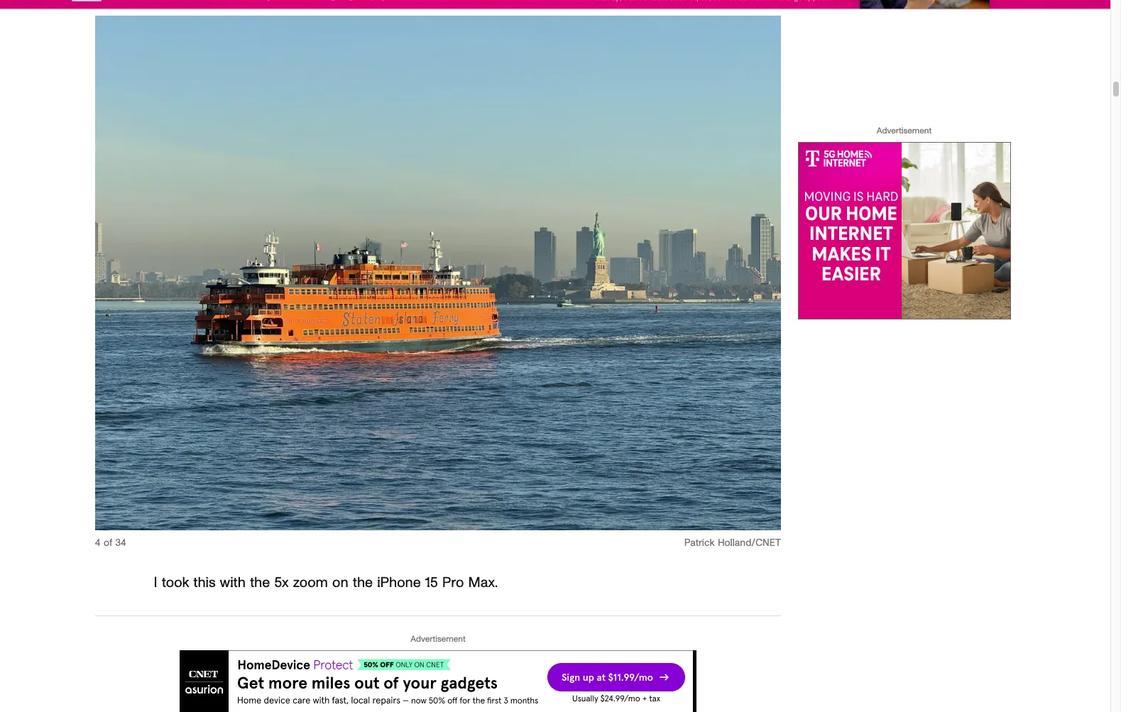 Task type: vqa. For each thing, say whether or not it's contained in the screenshot.
MY
no



Task type: describe. For each thing, give the bounding box(es) containing it.
iphone
[[377, 576, 421, 590]]

i
[[154, 576, 157, 590]]

2 vertical spatial advertisement region
[[180, 651, 697, 713]]

1 vertical spatial advertisement region
[[799, 142, 1012, 320]]

zoom
[[293, 576, 328, 590]]

34
[[116, 538, 126, 548]]

5x
[[275, 576, 289, 590]]

holland/cnet
[[718, 538, 782, 548]]

i took this with the 5x zoom on the iphone 15 pro max.
[[154, 576, 498, 590]]

this
[[193, 576, 216, 590]]



Task type: locate. For each thing, give the bounding box(es) containing it.
ferry boat image
[[95, 16, 782, 530]]

1 horizontal spatial the
[[353, 576, 373, 590]]

15
[[426, 576, 438, 590]]

took
[[162, 576, 189, 590]]

max.
[[469, 576, 498, 590]]

on
[[333, 576, 349, 590]]

patrick
[[685, 538, 715, 548]]

4 of 34
[[95, 538, 126, 548]]

the left 5x
[[250, 576, 270, 590]]

pro
[[443, 576, 464, 590]]

the
[[250, 576, 270, 590], [353, 576, 373, 590]]

4
[[95, 538, 100, 548]]

with
[[220, 576, 246, 590]]

1 the from the left
[[250, 576, 270, 590]]

0 vertical spatial advertisement region
[[0, 0, 1111, 1]]

the right the on
[[353, 576, 373, 590]]

advertisement region
[[0, 0, 1111, 1], [799, 142, 1012, 320], [180, 651, 697, 713]]

of
[[104, 538, 112, 548]]

2 the from the left
[[353, 576, 373, 590]]

patrick holland/cnet
[[685, 538, 782, 548]]

0 horizontal spatial the
[[250, 576, 270, 590]]



